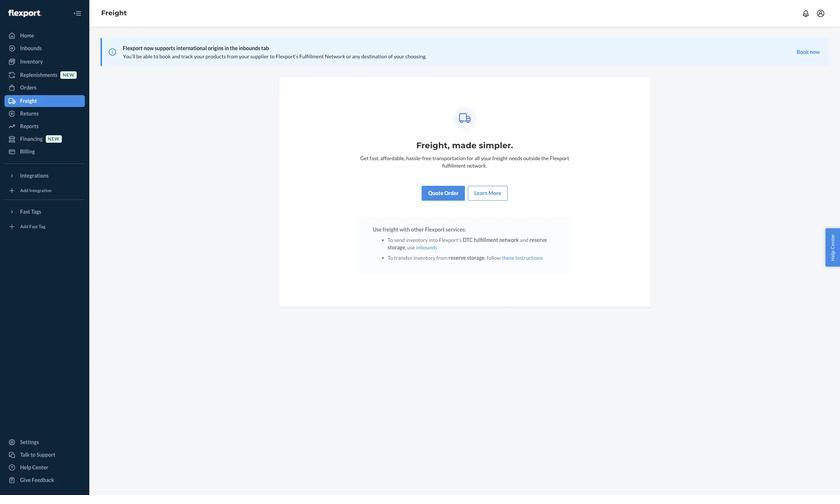Task type: vqa. For each thing, say whether or not it's contained in the screenshot.
return
no



Task type: locate. For each thing, give the bounding box(es) containing it.
flexport right outside
[[550, 155, 569, 162]]

to send inventory into flexport's dtc fulfillment network and
[[388, 237, 530, 244]]

outside
[[523, 155, 540, 162]]

reports link
[[4, 121, 85, 133]]

0 vertical spatial the
[[230, 45, 238, 51]]

2 to from the top
[[388, 255, 393, 261]]

settings link
[[4, 437, 85, 449]]

1 add from the top
[[20, 188, 28, 194]]

inbounds
[[239, 45, 260, 51], [416, 245, 437, 251]]

track
[[181, 53, 193, 60]]

new for replenishments
[[63, 72, 74, 78]]

1 horizontal spatial freight
[[101, 9, 127, 17]]

fast left "tags"
[[20, 209, 30, 215]]

inventory
[[406, 237, 428, 244], [414, 255, 436, 261]]

fast
[[20, 209, 30, 215], [29, 224, 38, 230]]

1 vertical spatial the
[[541, 155, 549, 162]]

0 horizontal spatial reserve
[[449, 255, 466, 261]]

1 horizontal spatial help center
[[830, 234, 836, 262]]

to left 'transfer'
[[388, 255, 393, 261]]

, use inbounds
[[405, 245, 437, 251]]

to right supplier on the top left of the page
[[270, 53, 275, 60]]

1 horizontal spatial freight
[[493, 155, 508, 162]]

1 horizontal spatial the
[[541, 155, 549, 162]]

add down fast tags
[[20, 224, 28, 230]]

0 vertical spatial fast
[[20, 209, 30, 215]]

your
[[194, 53, 205, 60], [239, 53, 249, 60], [394, 53, 404, 60], [481, 155, 492, 162]]

fulfillment
[[299, 53, 324, 60]]

flexport up into
[[425, 227, 445, 233]]

0 horizontal spatial flexport
[[123, 45, 143, 51]]

reserve down reserve storage
[[449, 255, 466, 261]]

reserve up instructions
[[530, 237, 547, 244]]

talk to support button
[[4, 450, 85, 462]]

to right the talk
[[31, 452, 36, 459]]

learn
[[474, 190, 488, 197]]

new down reports link
[[48, 136, 60, 142]]

1 horizontal spatial fulfillment
[[474, 237, 498, 244]]

now inside flexport now supports international origins in the inbounds tab you'll be able to book and track your products from your supplier to flexport's fulfillment network or any destination of your choosing.
[[144, 45, 154, 51]]

1 to from the top
[[388, 237, 393, 244]]

1 vertical spatial inventory
[[414, 255, 436, 261]]

1 horizontal spatial flexport
[[425, 227, 445, 233]]

transportation
[[433, 155, 466, 162]]

now right book
[[810, 49, 820, 55]]

add
[[20, 188, 28, 194], [20, 224, 28, 230]]

1 vertical spatial freight link
[[4, 95, 85, 107]]

destination
[[361, 53, 387, 60]]

1 horizontal spatial inbounds
[[416, 245, 437, 251]]

from down inbounds 'button'
[[437, 255, 448, 261]]

,
[[405, 245, 406, 251], [485, 255, 486, 261]]

to right 'able'
[[154, 53, 158, 60]]

your right all
[[481, 155, 492, 162]]

now up 'able'
[[144, 45, 154, 51]]

freight link up "returns" link
[[4, 95, 85, 107]]

add fast tag link
[[4, 221, 85, 233]]

0 horizontal spatial new
[[48, 136, 60, 142]]

0 horizontal spatial help
[[20, 465, 31, 471]]

0 vertical spatial to
[[388, 237, 393, 244]]

inventory for transfer
[[414, 255, 436, 261]]

freight
[[493, 155, 508, 162], [383, 227, 399, 233]]

now
[[144, 45, 154, 51], [810, 49, 820, 55]]

feedback
[[32, 478, 54, 484]]

and right book in the left top of the page
[[172, 53, 180, 60]]

freight up 'returns'
[[20, 98, 37, 104]]

inventory link
[[4, 56, 85, 68]]

freight link
[[101, 9, 127, 17], [4, 95, 85, 107]]

1 horizontal spatial from
[[437, 255, 448, 261]]

0 horizontal spatial storage
[[388, 245, 405, 251]]

0 vertical spatial reserve
[[530, 237, 547, 244]]

supplier
[[250, 53, 269, 60]]

0 horizontal spatial freight
[[383, 227, 399, 233]]

to
[[154, 53, 158, 60], [270, 53, 275, 60], [31, 452, 36, 459]]

use
[[407, 245, 415, 251]]

0 vertical spatial freight
[[493, 155, 508, 162]]

add integration
[[20, 188, 52, 194]]

0 vertical spatial from
[[227, 53, 238, 60]]

2 horizontal spatial flexport
[[550, 155, 569, 162]]

1 horizontal spatial new
[[63, 72, 74, 78]]

add for add integration
[[20, 188, 28, 194]]

reserve
[[530, 237, 547, 244], [449, 255, 466, 261]]

freight down simpler. at right
[[493, 155, 508, 162]]

get fast, affordable, hassle-free transportation for all your freight needs outside the flexport fulfillment network.
[[360, 155, 569, 169]]

0 vertical spatial and
[[172, 53, 180, 60]]

1 vertical spatial add
[[20, 224, 28, 230]]

0 horizontal spatial the
[[230, 45, 238, 51]]

0 horizontal spatial fulfillment
[[442, 163, 466, 169]]

0 vertical spatial help center
[[830, 234, 836, 262]]

1 vertical spatial ,
[[485, 255, 486, 261]]

to for to transfer inventory from reserve storage , follow these instructions
[[388, 255, 393, 261]]

add integration link
[[4, 185, 85, 197]]

your down international
[[194, 53, 205, 60]]

and right network
[[520, 237, 529, 244]]

2 add from the top
[[20, 224, 28, 230]]

0 horizontal spatial freight link
[[4, 95, 85, 107]]

help
[[830, 251, 836, 262], [20, 465, 31, 471]]

storage down send
[[388, 245, 405, 251]]

follow
[[487, 255, 501, 261]]

new
[[63, 72, 74, 78], [48, 136, 60, 142]]

integration
[[29, 188, 52, 194]]

the right outside
[[541, 155, 549, 162]]

now inside book now button
[[810, 49, 820, 55]]

help center link
[[4, 462, 85, 474]]

inventory up the , use inbounds
[[406, 237, 428, 244]]

the
[[230, 45, 238, 51], [541, 155, 549, 162]]

inbounds link
[[4, 42, 85, 54]]

freight, made simpler.
[[416, 141, 513, 151]]

get
[[360, 155, 369, 162]]

from down in at the left top of page
[[227, 53, 238, 60]]

inventory down inbounds 'button'
[[414, 255, 436, 261]]

1 horizontal spatial storage
[[467, 255, 485, 261]]

1 vertical spatial reserve
[[449, 255, 466, 261]]

fulfillment down transportation
[[442, 163, 466, 169]]

products
[[206, 53, 226, 60]]

quote order
[[428, 190, 459, 197]]

freight inside get fast, affordable, hassle-free transportation for all your freight needs outside the flexport fulfillment network.
[[493, 155, 508, 162]]

1 horizontal spatial center
[[830, 234, 836, 250]]

you'll
[[123, 53, 135, 60]]

home
[[20, 32, 34, 39]]

0 vertical spatial new
[[63, 72, 74, 78]]

new up orders link at the top
[[63, 72, 74, 78]]

1 horizontal spatial help
[[830, 251, 836, 262]]

0 horizontal spatial help center
[[20, 465, 48, 471]]

flexport inside get fast, affordable, hassle-free transportation for all your freight needs outside the flexport fulfillment network.
[[550, 155, 569, 162]]

0 vertical spatial inbounds
[[239, 45, 260, 51]]

0 vertical spatial flexport
[[123, 45, 143, 51]]

these
[[502, 255, 515, 261]]

freight right use on the left top of page
[[383, 227, 399, 233]]

1 horizontal spatial now
[[810, 49, 820, 55]]

inventory
[[20, 58, 43, 65]]

open account menu image
[[817, 9, 825, 18]]

0 vertical spatial center
[[830, 234, 836, 250]]

freight right close navigation 'icon'
[[101, 9, 127, 17]]

orders
[[20, 85, 37, 91]]

fulfillment right dtc
[[474, 237, 498, 244]]

freight link right close navigation 'icon'
[[101, 9, 127, 17]]

flexport up "you'll"
[[123, 45, 143, 51]]

2 vertical spatial flexport
[[425, 227, 445, 233]]

flexport inside flexport now supports international origins in the inbounds tab you'll be able to book and track your products from your supplier to flexport's fulfillment network or any destination of your choosing.
[[123, 45, 143, 51]]

0 horizontal spatial freight
[[20, 98, 37, 104]]

1 vertical spatial flexport
[[550, 155, 569, 162]]

inbounds down into
[[416, 245, 437, 251]]

open notifications image
[[802, 9, 811, 18]]

book now
[[797, 49, 820, 55]]

book
[[797, 49, 809, 55]]

all
[[475, 155, 480, 162]]

reserve storage
[[388, 237, 547, 251]]

1 vertical spatial fulfillment
[[474, 237, 498, 244]]

help center
[[830, 234, 836, 262], [20, 465, 48, 471]]

to
[[388, 237, 393, 244], [388, 255, 393, 261]]

flexport now supports international origins in the inbounds tab you'll be able to book and track your products from your supplier to flexport's fulfillment network or any destination of your choosing.
[[123, 45, 427, 60]]

give feedback
[[20, 478, 54, 484]]

inbounds up supplier on the top left of the page
[[239, 45, 260, 51]]

fulfillment
[[442, 163, 466, 169], [474, 237, 498, 244]]

and inside flexport now supports international origins in the inbounds tab you'll be able to book and track your products from your supplier to flexport's fulfillment network or any destination of your choosing.
[[172, 53, 180, 60]]

1 vertical spatial center
[[32, 465, 48, 471]]

0 vertical spatial inventory
[[406, 237, 428, 244]]

0 horizontal spatial ,
[[405, 245, 406, 251]]

1 horizontal spatial freight link
[[101, 9, 127, 17]]

from
[[227, 53, 238, 60], [437, 255, 448, 261]]

1 vertical spatial new
[[48, 136, 60, 142]]

simpler.
[[479, 141, 513, 151]]

center
[[830, 234, 836, 250], [32, 465, 48, 471]]

transfer
[[394, 255, 413, 261]]

into
[[429, 237, 438, 244]]

use freight with other flexport services:
[[373, 227, 466, 233]]

fast left tag
[[29, 224, 38, 230]]

storage down reserve storage
[[467, 255, 485, 261]]

, left follow
[[485, 255, 486, 261]]

to left send
[[388, 237, 393, 244]]

to transfer inventory from reserve storage , follow these instructions
[[388, 255, 543, 261]]

0 horizontal spatial and
[[172, 53, 180, 60]]

reserve inside reserve storage
[[530, 237, 547, 244]]

1 vertical spatial to
[[388, 255, 393, 261]]

freight
[[101, 9, 127, 17], [20, 98, 37, 104]]

0 horizontal spatial inbounds
[[239, 45, 260, 51]]

add left integration
[[20, 188, 28, 194]]

0 horizontal spatial now
[[144, 45, 154, 51]]

1 vertical spatial and
[[520, 237, 529, 244]]

any
[[352, 53, 360, 60]]

0 vertical spatial help
[[830, 251, 836, 262]]

1 vertical spatial inbounds
[[416, 245, 437, 251]]

0 vertical spatial storage
[[388, 245, 405, 251]]

0 vertical spatial add
[[20, 188, 28, 194]]

0 vertical spatial fulfillment
[[442, 163, 466, 169]]

1 vertical spatial storage
[[467, 255, 485, 261]]

new for financing
[[48, 136, 60, 142]]

fast tags
[[20, 209, 41, 215]]

1 horizontal spatial reserve
[[530, 237, 547, 244]]

support
[[37, 452, 55, 459]]

2 horizontal spatial to
[[270, 53, 275, 60]]

the right in at the left top of page
[[230, 45, 238, 51]]

0 horizontal spatial from
[[227, 53, 238, 60]]

, left use
[[405, 245, 406, 251]]

1 vertical spatial freight
[[383, 227, 399, 233]]

0 horizontal spatial to
[[31, 452, 36, 459]]



Task type: describe. For each thing, give the bounding box(es) containing it.
the inside flexport now supports international origins in the inbounds tab you'll be able to book and track your products from your supplier to flexport's fulfillment network or any destination of your choosing.
[[230, 45, 238, 51]]

learn more
[[474, 190, 501, 197]]

0 vertical spatial ,
[[405, 245, 406, 251]]

center inside button
[[830, 234, 836, 250]]

returns link
[[4, 108, 85, 120]]

free
[[422, 155, 432, 162]]

1 vertical spatial from
[[437, 255, 448, 261]]

flexport's
[[439, 237, 462, 244]]

affordable,
[[381, 155, 405, 162]]

help center button
[[826, 229, 840, 267]]

learn more button
[[474, 190, 501, 197]]

give feedback button
[[4, 475, 85, 487]]

your inside get fast, affordable, hassle-free transportation for all your freight needs outside the flexport fulfillment network.
[[481, 155, 492, 162]]

book
[[159, 53, 171, 60]]

instructions
[[516, 255, 543, 261]]

be
[[136, 53, 142, 60]]

replenishments
[[20, 72, 58, 78]]

freight,
[[416, 141, 450, 151]]

fast tags button
[[4, 206, 85, 218]]

of
[[388, 53, 393, 60]]

storage inside reserve storage
[[388, 245, 405, 251]]

help inside button
[[830, 251, 836, 262]]

hassle-
[[406, 155, 422, 162]]

1 horizontal spatial and
[[520, 237, 529, 244]]

other
[[411, 227, 424, 233]]

orders link
[[4, 82, 85, 94]]

with
[[400, 227, 410, 233]]

tag
[[39, 224, 45, 230]]

tab
[[261, 45, 269, 51]]

send
[[394, 237, 405, 244]]

international
[[176, 45, 207, 51]]

your left supplier on the top left of the page
[[239, 53, 249, 60]]

supports
[[155, 45, 175, 51]]

for
[[467, 155, 474, 162]]

returns
[[20, 111, 39, 117]]

network
[[499, 237, 519, 244]]

reports
[[20, 123, 39, 130]]

from inside flexport now supports international origins in the inbounds tab you'll be able to book and track your products from your supplier to flexport's fulfillment network or any destination of your choosing.
[[227, 53, 238, 60]]

inbounds inside flexport now supports international origins in the inbounds tab you'll be able to book and track your products from your supplier to flexport's fulfillment network or any destination of your choosing.
[[239, 45, 260, 51]]

to inside talk to support button
[[31, 452, 36, 459]]

the inside get fast, affordable, hassle-free transportation for all your freight needs outside the flexport fulfillment network.
[[541, 155, 549, 162]]

1 vertical spatial fast
[[29, 224, 38, 230]]

fast,
[[370, 155, 380, 162]]

integrations button
[[4, 170, 85, 182]]

help center inside button
[[830, 234, 836, 262]]

dtc
[[463, 237, 473, 244]]

billing link
[[4, 146, 85, 158]]

add fast tag
[[20, 224, 45, 230]]

or
[[346, 53, 351, 60]]

0 vertical spatial freight link
[[101, 9, 127, 17]]

settings
[[20, 440, 39, 446]]

now for flexport
[[144, 45, 154, 51]]

0 vertical spatial freight
[[101, 9, 127, 17]]

flexport logo image
[[8, 10, 42, 17]]

1 horizontal spatial ,
[[485, 255, 486, 261]]

fast inside dropdown button
[[20, 209, 30, 215]]

fulfillment inside get fast, affordable, hassle-free transportation for all your freight needs outside the flexport fulfillment network.
[[442, 163, 466, 169]]

origins
[[208, 45, 224, 51]]

0 horizontal spatial center
[[32, 465, 48, 471]]

tags
[[31, 209, 41, 215]]

choosing.
[[405, 53, 427, 60]]

needs
[[509, 155, 522, 162]]

to for to send inventory into flexport's dtc fulfillment network and
[[388, 237, 393, 244]]

quote order button
[[422, 186, 465, 201]]

network.
[[467, 163, 487, 169]]

use
[[373, 227, 382, 233]]

network
[[325, 53, 345, 60]]

these instructions button
[[502, 255, 543, 262]]

give
[[20, 478, 31, 484]]

made
[[452, 141, 477, 151]]

1 vertical spatial help
[[20, 465, 31, 471]]

1 vertical spatial help center
[[20, 465, 48, 471]]

close navigation image
[[73, 9, 82, 18]]

able
[[143, 53, 153, 60]]

order
[[444, 190, 459, 197]]

more
[[489, 190, 501, 197]]

in
[[225, 45, 229, 51]]

quote
[[428, 190, 443, 197]]

financing
[[20, 136, 43, 142]]

book now button
[[797, 48, 820, 56]]

1 horizontal spatial to
[[154, 53, 158, 60]]

services:
[[446, 227, 466, 233]]

now for book
[[810, 49, 820, 55]]

billing
[[20, 149, 35, 155]]

learn more link
[[468, 186, 508, 201]]

add for add fast tag
[[20, 224, 28, 230]]

home link
[[4, 30, 85, 42]]

integrations
[[20, 173, 49, 179]]

talk
[[20, 452, 30, 459]]

1 vertical spatial freight
[[20, 98, 37, 104]]

inventory for send
[[406, 237, 428, 244]]

flexport's
[[276, 53, 298, 60]]

your right of on the left top of page
[[394, 53, 404, 60]]



